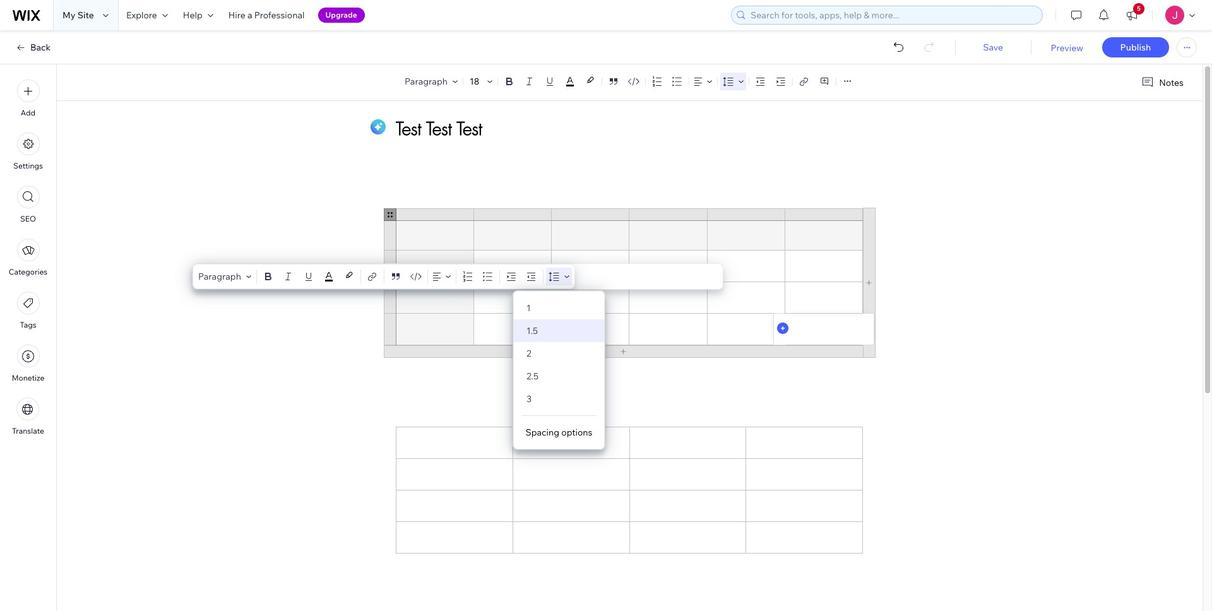 Task type: locate. For each thing, give the bounding box(es) containing it.
Search for tools, apps, help & more... field
[[747, 6, 1039, 24]]

preview
[[1051, 42, 1084, 54]]

5
[[1137, 4, 1141, 13]]

options
[[561, 427, 593, 438]]

tags button
[[17, 292, 39, 330]]

settings
[[13, 161, 43, 170]]

2
[[527, 348, 531, 359]]

paragraph for the rightmost the paragraph button
[[405, 76, 448, 87]]

notes button
[[1137, 74, 1188, 91]]

2.5
[[527, 371, 539, 382]]

1 horizontal spatial paragraph
[[405, 76, 448, 87]]

seo button
[[17, 186, 39, 224]]

preview button
[[1051, 42, 1084, 54]]

add
[[21, 108, 35, 117]]

categories button
[[9, 239, 47, 277]]

0 horizontal spatial paragraph
[[198, 271, 241, 282]]

Add a Catchy Title text field
[[396, 117, 849, 140]]

save
[[983, 42, 1003, 53]]

paragraph button
[[402, 73, 460, 90], [196, 268, 254, 285]]

1
[[527, 302, 531, 314]]

0 vertical spatial paragraph
[[405, 76, 448, 87]]

paragraph
[[405, 76, 448, 87], [198, 271, 241, 282]]

my site
[[63, 9, 94, 21]]

help
[[183, 9, 203, 21]]

add button
[[17, 80, 39, 117]]

menu
[[0, 72, 56, 443]]

menu containing add
[[0, 72, 56, 443]]

1 vertical spatial paragraph
[[198, 271, 241, 282]]

settings button
[[13, 133, 43, 170]]

0 vertical spatial paragraph button
[[402, 73, 460, 90]]

2 2.5
[[527, 348, 539, 382]]

back button
[[15, 42, 51, 53]]

explore
[[126, 9, 157, 21]]

5 button
[[1118, 0, 1146, 30]]

0 horizontal spatial paragraph button
[[196, 268, 254, 285]]



Task type: vqa. For each thing, say whether or not it's contained in the screenshot.
Paragraph
yes



Task type: describe. For each thing, give the bounding box(es) containing it.
notes
[[1159, 77, 1184, 88]]

save button
[[968, 42, 1019, 53]]

publish button
[[1102, 37, 1169, 57]]

small plus image
[[777, 323, 789, 334]]

hire
[[228, 9, 245, 21]]

1 vertical spatial paragraph button
[[196, 268, 254, 285]]

upgrade button
[[318, 8, 365, 23]]

monetize
[[12, 373, 44, 383]]

upgrade
[[326, 10, 357, 20]]

a
[[247, 9, 252, 21]]

translate button
[[12, 398, 44, 436]]

help button
[[175, 0, 221, 30]]

professional
[[254, 9, 305, 21]]

3 spacing options
[[526, 393, 593, 438]]

seo
[[20, 214, 36, 224]]

back
[[30, 42, 51, 53]]

1 1.5
[[527, 302, 538, 337]]

1.5
[[527, 325, 538, 337]]

my
[[63, 9, 75, 21]]

spacing options button
[[514, 421, 604, 444]]

publish
[[1121, 42, 1151, 53]]

tags
[[20, 320, 36, 330]]

translate
[[12, 426, 44, 436]]

paragraph for the bottom the paragraph button
[[198, 271, 241, 282]]

Font Size field
[[468, 75, 482, 88]]

hire a professional link
[[221, 0, 312, 30]]

monetize button
[[12, 345, 44, 383]]

site
[[77, 9, 94, 21]]

spacing
[[526, 427, 560, 438]]

small plus button
[[777, 323, 789, 334]]

3
[[527, 393, 532, 405]]

categories
[[9, 267, 47, 277]]

1 horizontal spatial paragraph button
[[402, 73, 460, 90]]

hire a professional
[[228, 9, 305, 21]]



